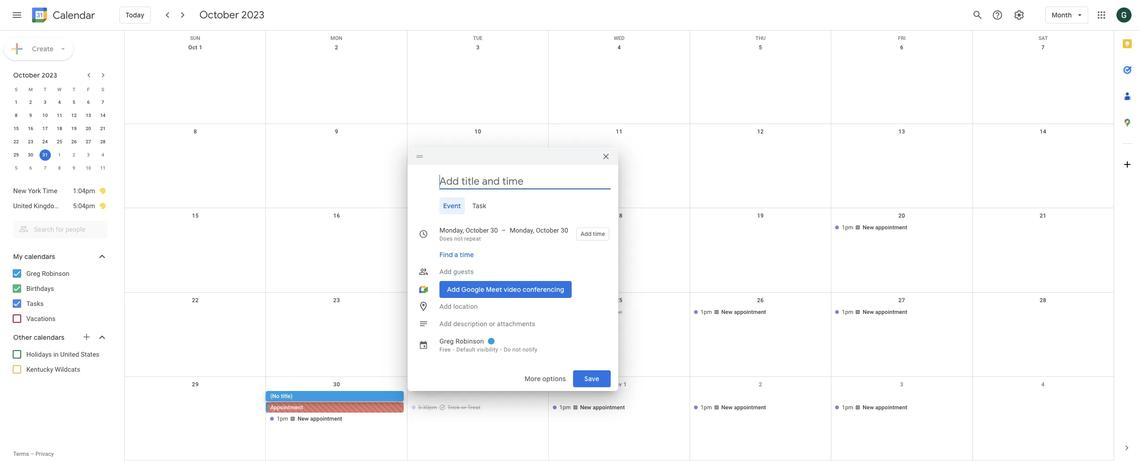 Task type: describe. For each thing, give the bounding box(es) containing it.
15 element
[[11, 123, 22, 135]]

16 element
[[25, 123, 36, 135]]

location
[[453, 303, 478, 311]]

does
[[440, 236, 453, 242]]

fri
[[898, 35, 906, 41]]

wildcats
[[55, 366, 80, 374]]

0 horizontal spatial 7
[[44, 166, 46, 171]]

1 vertical spatial 16
[[333, 213, 340, 220]]

visibility
[[477, 347, 498, 353]]

24 element
[[39, 136, 51, 148]]

add for add description or attachments
[[440, 320, 452, 328]]

monday, october 30 – monday, october 30 does not repeat
[[440, 227, 568, 242]]

add description or attachments
[[440, 320, 535, 328]]

privacy link
[[36, 451, 54, 458]]

1 horizontal spatial not
[[513, 347, 521, 353]]

1 vertical spatial greg robinson
[[440, 338, 484, 345]]

m
[[29, 87, 33, 92]]

1 horizontal spatial 20
[[899, 213, 905, 220]]

26 inside 'october 2023' grid
[[71, 139, 77, 144]]

1 horizontal spatial 21
[[1040, 213, 1047, 220]]

vacations
[[26, 315, 56, 323]]

add guests
[[440, 268, 474, 276]]

24 inside 'october 2023' grid
[[42, 139, 48, 144]]

12 for october 2023
[[71, 113, 77, 118]]

30 left to 'element'
[[491, 227, 498, 234]]

find a time button
[[436, 247, 478, 263]]

attachments
[[497, 320, 535, 328]]

21 inside 'october 2023' grid
[[100, 126, 106, 131]]

1 horizontal spatial 22
[[192, 297, 199, 304]]

0 horizontal spatial –
[[30, 451, 34, 458]]

14 element
[[97, 110, 109, 121]]

new appointment inside cell
[[298, 416, 342, 423]]

add for add time
[[581, 231, 592, 238]]

time inside button
[[460, 251, 474, 259]]

20 element
[[83, 123, 94, 135]]

default
[[457, 347, 475, 353]]

terms – privacy
[[13, 451, 54, 458]]

appointment button
[[268, 403, 404, 413]]

add guests button
[[436, 263, 611, 280]]

2 inside november 2 element
[[73, 152, 75, 158]]

1pm inside cell
[[277, 416, 288, 423]]

guests
[[453, 268, 474, 276]]

29 for 1
[[13, 152, 19, 158]]

time for kingdom
[[61, 202, 76, 210]]

(no title) appointment
[[270, 393, 303, 411]]

28 inside 'october 2023' grid
[[100, 139, 106, 144]]

thu
[[756, 35, 766, 41]]

event button
[[440, 198, 465, 215]]

new york time
[[13, 187, 57, 195]]

kentucky wildcats
[[26, 366, 80, 374]]

assignment due button
[[549, 307, 686, 318]]

trick
[[448, 405, 460, 411]]

add time
[[581, 231, 605, 238]]

do not notify
[[504, 347, 538, 353]]

16 inside 'october 2023' grid
[[28, 126, 33, 131]]

event
[[443, 202, 461, 210]]

privacy
[[36, 451, 54, 458]]

14 for october 2023
[[100, 113, 106, 118]]

month button
[[1046, 4, 1089, 26]]

19 element
[[68, 123, 80, 135]]

25 element
[[54, 136, 65, 148]]

tab list containing event
[[415, 198, 611, 215]]

wed
[[614, 35, 625, 41]]

11 inside row
[[100, 166, 106, 171]]

1 vertical spatial or
[[461, 405, 466, 411]]

1 down 25 element
[[58, 152, 61, 158]]

21 element
[[97, 123, 109, 135]]

30 element
[[25, 150, 36, 161]]

find a time
[[440, 251, 474, 259]]

task
[[472, 202, 486, 210]]

28 element
[[97, 136, 109, 148]]

(no
[[270, 393, 280, 400]]

nov
[[612, 382, 622, 388]]

1:04pm
[[73, 187, 95, 195]]

2 t from the left
[[73, 87, 75, 92]]

sun
[[190, 35, 200, 41]]

robinson inside my calendars list
[[42, 270, 69, 278]]

calendar element
[[30, 6, 95, 26]]

create
[[32, 45, 54, 53]]

terms link
[[13, 451, 29, 458]]

add for add guests
[[440, 268, 452, 276]]

tasks
[[26, 300, 44, 308]]

13 element
[[83, 110, 94, 121]]

1 horizontal spatial 26
[[757, 297, 764, 304]]

title)
[[281, 393, 293, 400]]

oct
[[188, 44, 198, 51]]

october right to 'element'
[[536, 227, 559, 234]]

15 inside 'october 2023' grid
[[13, 126, 19, 131]]

add location
[[440, 303, 478, 311]]

Add title and time text field
[[440, 175, 611, 189]]

17 element
[[39, 123, 51, 135]]

find
[[440, 251, 453, 259]]

6 for 1
[[87, 100, 90, 105]]

united inside other calendars 'list'
[[60, 351, 79, 359]]

month
[[1052, 11, 1072, 19]]

due
[[613, 309, 622, 316]]

list containing new york time
[[4, 180, 115, 217]]

8 for sun
[[194, 129, 197, 135]]

1 t from the left
[[44, 87, 46, 92]]

october up repeat
[[466, 227, 489, 234]]

repeat
[[464, 236, 481, 242]]

my calendars button
[[2, 249, 117, 265]]

1 horizontal spatial 27
[[899, 297, 905, 304]]

0 horizontal spatial 6
[[29, 166, 32, 171]]

20 inside 20 element
[[86, 126, 91, 131]]

5:30pm
[[418, 405, 437, 411]]

row group containing 1
[[9, 96, 110, 175]]

31, today element
[[39, 150, 51, 161]]

other calendars list
[[2, 347, 117, 377]]

add for add location
[[440, 303, 452, 311]]

29 for nov 1
[[192, 382, 199, 388]]

november 9 element
[[68, 163, 80, 174]]

description
[[453, 320, 487, 328]]

2 monday, from the left
[[510, 227, 534, 234]]

october up sun
[[199, 8, 239, 22]]

november 8 element
[[54, 163, 65, 174]]

27 inside 'october 2023' grid
[[86, 139, 91, 144]]

1 vertical spatial 19
[[757, 213, 764, 220]]

nov 1
[[612, 382, 627, 388]]

other calendars button
[[2, 330, 117, 345]]

holidays in united states
[[26, 351, 99, 359]]

kingdom
[[34, 202, 60, 210]]

assignment
[[581, 309, 611, 316]]

0 horizontal spatial 5
[[15, 166, 18, 171]]

not inside monday, october 30 – monday, october 30 does not repeat
[[454, 236, 463, 242]]

today
[[126, 11, 144, 19]]

Search for people text field
[[19, 221, 102, 238]]

0 horizontal spatial october 2023
[[13, 71, 57, 80]]

f
[[87, 87, 90, 92]]

11 for sun
[[616, 129, 623, 135]]

row containing oct 1
[[125, 40, 1114, 124]]

treat
[[468, 405, 481, 411]]

terms
[[13, 451, 29, 458]]

time for york
[[43, 187, 57, 195]]

kentucky
[[26, 366, 53, 374]]

settings menu image
[[1014, 9, 1025, 21]]

sat
[[1039, 35, 1048, 41]]

add time button
[[576, 228, 609, 241]]

main drawer image
[[11, 9, 23, 21]]

november 4 element
[[97, 150, 109, 161]]

add other calendars image
[[82, 333, 91, 342]]

tue
[[473, 35, 483, 41]]

9 for sun
[[335, 129, 338, 135]]

york
[[28, 187, 41, 195]]

7 for oct 1
[[1042, 44, 1045, 51]]

31 cell
[[38, 149, 52, 162]]



Task type: vqa. For each thing, say whether or not it's contained in the screenshot.
greg robinson inside the My calendars list
yes



Task type: locate. For each thing, give the bounding box(es) containing it.
0 vertical spatial 20
[[86, 126, 91, 131]]

30
[[28, 152, 33, 158], [491, 227, 498, 234], [561, 227, 568, 234], [333, 382, 340, 388]]

greg up birthdays
[[26, 270, 40, 278]]

1 horizontal spatial time
[[61, 202, 76, 210]]

1 vertical spatial 14
[[1040, 129, 1047, 135]]

november 10 element
[[83, 163, 94, 174]]

0 vertical spatial 11
[[57, 113, 62, 118]]

october 2023 up m
[[13, 71, 57, 80]]

0 horizontal spatial united
[[13, 202, 32, 210]]

7 down "31, today" element
[[44, 166, 46, 171]]

row containing sun
[[125, 31, 1114, 41]]

26 element
[[68, 136, 80, 148]]

list item
[[13, 184, 106, 199], [13, 199, 106, 214]]

calendars right my at the left bottom of the page
[[24, 253, 55, 261]]

9 inside row
[[73, 166, 75, 171]]

8 inside november 8 element
[[58, 166, 61, 171]]

1 up 15 element
[[15, 100, 18, 105]]

25 inside grid
[[616, 297, 623, 304]]

1 vertical spatial 26
[[757, 297, 764, 304]]

29 inside grid
[[192, 382, 199, 388]]

0 vertical spatial 26
[[71, 139, 77, 144]]

row containing 1
[[9, 96, 110, 109]]

october 2023 grid
[[9, 83, 110, 175]]

1 horizontal spatial 9
[[73, 166, 75, 171]]

1 horizontal spatial 15
[[192, 213, 199, 220]]

27
[[86, 139, 91, 144], [899, 297, 905, 304]]

30 inside grid
[[333, 382, 340, 388]]

my calendars
[[13, 253, 55, 261]]

10 for october 2023
[[42, 113, 48, 118]]

appointment inside cell
[[310, 416, 342, 423]]

november 1 element
[[54, 150, 65, 161]]

t left w
[[44, 87, 46, 92]]

14 inside 'october 2023' grid
[[100, 113, 106, 118]]

tab list
[[1114, 31, 1140, 435], [415, 198, 611, 215]]

0 horizontal spatial monday,
[[440, 227, 464, 234]]

mon
[[331, 35, 342, 41]]

1 right nov
[[624, 382, 627, 388]]

0 vertical spatial 2023
[[241, 8, 264, 22]]

0 horizontal spatial 25
[[57, 139, 62, 144]]

6 down the fri
[[900, 44, 904, 51]]

31
[[42, 152, 48, 158]]

time inside button
[[593, 231, 605, 238]]

1 vertical spatial time
[[460, 251, 474, 259]]

robinson up default
[[456, 338, 484, 345]]

list
[[4, 180, 115, 217]]

23 inside 'element'
[[28, 139, 33, 144]]

25 down 18 element
[[57, 139, 62, 144]]

add
[[581, 231, 592, 238], [440, 268, 452, 276], [440, 303, 452, 311], [440, 320, 452, 328]]

4
[[618, 44, 621, 51], [58, 100, 61, 105], [102, 152, 104, 158], [1042, 382, 1045, 388]]

30 up (no title) button in the left bottom of the page
[[333, 382, 340, 388]]

19 inside 'october 2023' grid
[[71, 126, 77, 131]]

5:04pm
[[73, 202, 95, 210]]

my
[[13, 253, 23, 261]]

october 2023 up sun
[[199, 8, 264, 22]]

None search field
[[0, 217, 117, 238]]

25 inside 25 element
[[57, 139, 62, 144]]

11 element
[[54, 110, 65, 121]]

1 vertical spatial not
[[513, 347, 521, 353]]

0 vertical spatial 28
[[100, 139, 106, 144]]

1 horizontal spatial 14
[[1040, 129, 1047, 135]]

0 vertical spatial –
[[502, 227, 506, 234]]

14 for sun
[[1040, 129, 1047, 135]]

row containing s
[[9, 83, 110, 96]]

1 monday, from the left
[[440, 227, 464, 234]]

1 horizontal spatial or
[[489, 320, 495, 328]]

10 element
[[39, 110, 51, 121]]

calendars for my calendars
[[24, 253, 55, 261]]

10 for sun
[[475, 129, 481, 135]]

1 right oct on the top of the page
[[199, 44, 202, 51]]

21
[[100, 126, 106, 131], [1040, 213, 1047, 220]]

0 horizontal spatial or
[[461, 405, 466, 411]]

2 vertical spatial 5
[[15, 166, 18, 171]]

1 vertical spatial 15
[[192, 213, 199, 220]]

14
[[100, 113, 106, 118], [1040, 129, 1047, 135]]

2 vertical spatial 9
[[73, 166, 75, 171]]

24
[[42, 139, 48, 144], [475, 297, 481, 304]]

0 vertical spatial 10
[[42, 113, 48, 118]]

10 inside grid
[[475, 129, 481, 135]]

23 element
[[25, 136, 36, 148]]

1 vertical spatial 18
[[616, 213, 623, 220]]

7 up 14 element
[[102, 100, 104, 105]]

30 down 23 'element'
[[28, 152, 33, 158]]

12 inside 12 element
[[71, 113, 77, 118]]

today button
[[120, 4, 150, 26]]

5 down thu
[[759, 44, 762, 51]]

time up kingdom
[[43, 187, 57, 195]]

16
[[28, 126, 33, 131], [333, 213, 340, 220]]

0 vertical spatial 9
[[29, 113, 32, 118]]

time
[[43, 187, 57, 195], [61, 202, 76, 210]]

1pm
[[842, 225, 854, 231], [701, 309, 712, 316], [842, 309, 854, 316], [560, 405, 571, 411], [701, 405, 712, 411], [842, 405, 854, 411], [277, 416, 288, 423]]

add inside add time button
[[581, 231, 592, 238]]

0 horizontal spatial 23
[[28, 139, 33, 144]]

2 horizontal spatial 6
[[900, 44, 904, 51]]

11
[[57, 113, 62, 118], [616, 129, 623, 135], [100, 166, 106, 171]]

default visibility
[[457, 347, 498, 353]]

1 horizontal spatial 28
[[1040, 297, 1047, 304]]

november 6 element
[[25, 163, 36, 174]]

1 vertical spatial 12
[[757, 129, 764, 135]]

13 inside 'october 2023' grid
[[86, 113, 91, 118]]

0 vertical spatial greg
[[26, 270, 40, 278]]

1 horizontal spatial t
[[73, 87, 75, 92]]

calendars
[[24, 253, 55, 261], [34, 334, 65, 342]]

27 element
[[83, 136, 94, 148]]

1 vertical spatial 29
[[192, 382, 199, 388]]

6 inside grid
[[900, 44, 904, 51]]

1 horizontal spatial robinson
[[456, 338, 484, 345]]

calendars for other calendars
[[34, 334, 65, 342]]

s right f
[[101, 87, 104, 92]]

cell containing (no title)
[[266, 391, 407, 425]]

1 vertical spatial 10
[[475, 129, 481, 135]]

appointment
[[270, 405, 303, 411]]

12 for sun
[[757, 129, 764, 135]]

2 horizontal spatial 9
[[335, 129, 338, 135]]

1 vertical spatial 23
[[333, 297, 340, 304]]

28
[[100, 139, 106, 144], [1040, 297, 1047, 304]]

0 horizontal spatial 28
[[100, 139, 106, 144]]

0 vertical spatial time
[[43, 187, 57, 195]]

18
[[57, 126, 62, 131], [616, 213, 623, 220]]

to element
[[502, 226, 506, 235]]

1 vertical spatial 22
[[192, 297, 199, 304]]

0 vertical spatial 22
[[13, 139, 19, 144]]

5 for oct 1
[[759, 44, 762, 51]]

7 for 1
[[102, 100, 104, 105]]

greg inside my calendars list
[[26, 270, 40, 278]]

grid
[[124, 31, 1114, 462]]

0 horizontal spatial 2023
[[42, 71, 57, 80]]

in
[[53, 351, 59, 359]]

2
[[335, 44, 338, 51], [29, 100, 32, 105], [73, 152, 75, 158], [759, 382, 762, 388]]

trick or treat
[[448, 405, 481, 411]]

1 horizontal spatial 18
[[616, 213, 623, 220]]

24 up the description
[[475, 297, 481, 304]]

1 vertical spatial 5
[[73, 100, 75, 105]]

30 left add time button
[[561, 227, 568, 234]]

11 for october 2023
[[57, 113, 62, 118]]

2 list item from the top
[[13, 199, 106, 214]]

united down the york
[[13, 202, 32, 210]]

0 vertical spatial greg robinson
[[26, 270, 69, 278]]

8 for october 2023
[[15, 113, 18, 118]]

time
[[593, 231, 605, 238], [460, 251, 474, 259]]

states
[[81, 351, 99, 359]]

notify
[[523, 347, 538, 353]]

17
[[42, 126, 48, 131]]

1 horizontal spatial 7
[[102, 100, 104, 105]]

calendar heading
[[51, 9, 95, 22]]

november 11 element
[[97, 163, 109, 174]]

25 up due at the right of the page
[[616, 297, 623, 304]]

1 vertical spatial greg
[[440, 338, 454, 345]]

or right the description
[[489, 320, 495, 328]]

0 horizontal spatial 9
[[29, 113, 32, 118]]

3
[[476, 44, 480, 51], [44, 100, 46, 105], [87, 152, 90, 158], [900, 382, 904, 388]]

0 vertical spatial robinson
[[42, 270, 69, 278]]

task button
[[469, 198, 490, 215]]

november 7 element
[[39, 163, 51, 174]]

13 for october 2023
[[86, 113, 91, 118]]

(no title) button
[[266, 391, 404, 402]]

–
[[502, 227, 506, 234], [30, 451, 34, 458]]

other calendars
[[13, 334, 65, 342]]

0 horizontal spatial greg
[[26, 270, 40, 278]]

0 horizontal spatial 10
[[42, 113, 48, 118]]

5 up 12 element
[[73, 100, 75, 105]]

7 down sat
[[1042, 44, 1045, 51]]

other
[[13, 334, 32, 342]]

1 horizontal spatial 11
[[100, 166, 106, 171]]

united kingdom time 5:04pm
[[13, 202, 95, 210]]

0 horizontal spatial time
[[460, 251, 474, 259]]

add inside add guests dropdown button
[[440, 268, 452, 276]]

new inside cell
[[298, 416, 309, 423]]

0 vertical spatial october 2023
[[199, 8, 264, 22]]

30 inside 'october 2023' grid
[[28, 152, 33, 158]]

0 vertical spatial calendars
[[24, 253, 55, 261]]

robinson down my calendars dropdown button at the left bottom
[[42, 270, 69, 278]]

10 inside 'element'
[[86, 166, 91, 171]]

november 2 element
[[68, 150, 80, 161]]

1 horizontal spatial 25
[[616, 297, 623, 304]]

row
[[125, 31, 1114, 41], [125, 40, 1114, 124], [9, 83, 110, 96], [9, 96, 110, 109], [9, 109, 110, 122], [9, 122, 110, 136], [125, 124, 1114, 209], [9, 136, 110, 149], [9, 149, 110, 162], [9, 162, 110, 175], [125, 209, 1114, 293], [125, 293, 1114, 377], [125, 377, 1114, 462]]

list item up search for people text field
[[13, 199, 106, 214]]

0 vertical spatial 16
[[28, 126, 33, 131]]

1 horizontal spatial tab list
[[1114, 31, 1140, 435]]

6 down 30 element
[[29, 166, 32, 171]]

1 horizontal spatial 24
[[475, 297, 481, 304]]

1 vertical spatial october 2023
[[13, 71, 57, 80]]

29
[[13, 152, 19, 158], [192, 382, 199, 388]]

list item up united kingdom time 5:04pm
[[13, 184, 106, 199]]

0 horizontal spatial 21
[[100, 126, 106, 131]]

22 inside 'october 2023' grid
[[13, 139, 19, 144]]

time down 1:04pm
[[61, 202, 76, 210]]

0 vertical spatial 7
[[1042, 44, 1045, 51]]

7
[[1042, 44, 1045, 51], [102, 100, 104, 105], [44, 166, 46, 171]]

1 vertical spatial calendars
[[34, 334, 65, 342]]

8
[[15, 113, 18, 118], [194, 129, 197, 135], [58, 166, 61, 171]]

1 vertical spatial 25
[[616, 297, 623, 304]]

– inside monday, october 30 – monday, october 30 does not repeat
[[502, 227, 506, 234]]

0 vertical spatial 13
[[86, 113, 91, 118]]

29 inside 'october 2023' grid
[[13, 152, 19, 158]]

s
[[15, 87, 18, 92], [101, 87, 104, 92]]

0 horizontal spatial s
[[15, 87, 18, 92]]

monday, right to 'element'
[[510, 227, 534, 234]]

1 s from the left
[[15, 87, 18, 92]]

2 vertical spatial 8
[[58, 166, 61, 171]]

2 vertical spatial 10
[[86, 166, 91, 171]]

greg up the "free" in the bottom left of the page
[[440, 338, 454, 345]]

list item containing new york time
[[13, 184, 106, 199]]

2 s from the left
[[101, 87, 104, 92]]

calendar
[[53, 9, 95, 22]]

10
[[42, 113, 48, 118], [475, 129, 481, 135], [86, 166, 91, 171]]

0 horizontal spatial t
[[44, 87, 46, 92]]

1 vertical spatial 27
[[899, 297, 905, 304]]

greg robinson up default
[[440, 338, 484, 345]]

1 vertical spatial time
[[61, 202, 76, 210]]

greg robinson inside my calendars list
[[26, 270, 69, 278]]

calendars up in
[[34, 334, 65, 342]]

13
[[86, 113, 91, 118], [899, 129, 905, 135]]

18 inside 'october 2023' grid
[[57, 126, 62, 131]]

holidays
[[26, 351, 52, 359]]

1 horizontal spatial 23
[[333, 297, 340, 304]]

w
[[57, 87, 62, 92]]

12 inside grid
[[757, 129, 764, 135]]

18 element
[[54, 123, 65, 135]]

monday, up does
[[440, 227, 464, 234]]

1 vertical spatial –
[[30, 451, 34, 458]]

0 vertical spatial 8
[[15, 113, 18, 118]]

new appointment
[[863, 225, 908, 231], [722, 309, 766, 316], [863, 309, 908, 316], [580, 405, 625, 411], [722, 405, 766, 411], [863, 405, 908, 411], [298, 416, 342, 423]]

not right do
[[513, 347, 521, 353]]

24 down 17 element at the left of page
[[42, 139, 48, 144]]

october 2023
[[199, 8, 264, 22], [13, 71, 57, 80]]

22 element
[[11, 136, 22, 148]]

1 list item from the top
[[13, 184, 106, 199]]

29 element
[[11, 150, 22, 161]]

do
[[504, 347, 511, 353]]

1 vertical spatial united
[[60, 351, 79, 359]]

5 down 29 element
[[15, 166, 18, 171]]

1 horizontal spatial 2023
[[241, 8, 264, 22]]

5 for 1
[[73, 100, 75, 105]]

or right trick
[[461, 405, 466, 411]]

1 vertical spatial 11
[[616, 129, 623, 135]]

list item containing united kingdom time
[[13, 199, 106, 214]]

0 vertical spatial 19
[[71, 126, 77, 131]]

0 horizontal spatial 8
[[15, 113, 18, 118]]

1 horizontal spatial united
[[60, 351, 79, 359]]

t left f
[[73, 87, 75, 92]]

2 vertical spatial 6
[[29, 166, 32, 171]]

0 vertical spatial 27
[[86, 139, 91, 144]]

1 vertical spatial robinson
[[456, 338, 484, 345]]

0 horizontal spatial 19
[[71, 126, 77, 131]]

1 horizontal spatial 29
[[192, 382, 199, 388]]

october up m
[[13, 71, 40, 80]]

1 horizontal spatial october 2023
[[199, 8, 264, 22]]

my calendars list
[[2, 266, 117, 327]]

s left m
[[15, 87, 18, 92]]

free
[[440, 347, 451, 353]]

birthdays
[[26, 285, 54, 293]]

1 vertical spatial 13
[[899, 129, 905, 135]]

united right in
[[60, 351, 79, 359]]

20
[[86, 126, 91, 131], [899, 213, 905, 220]]

row containing 5
[[9, 162, 110, 175]]

23
[[28, 139, 33, 144], [333, 297, 340, 304]]

november 5 element
[[11, 163, 22, 174]]

greg robinson
[[26, 270, 69, 278], [440, 338, 484, 345]]

12 element
[[68, 110, 80, 121]]

greg robinson up birthdays
[[26, 270, 69, 278]]

6 for oct 1
[[900, 44, 904, 51]]

0 horizontal spatial 22
[[13, 139, 19, 144]]

grid containing oct 1
[[124, 31, 1114, 462]]

22
[[13, 139, 19, 144], [192, 297, 199, 304]]

6 down f
[[87, 100, 90, 105]]

9
[[29, 113, 32, 118], [335, 129, 338, 135], [73, 166, 75, 171]]

0 vertical spatial 14
[[100, 113, 106, 118]]

2 horizontal spatial 8
[[194, 129, 197, 135]]

not
[[454, 236, 463, 242], [513, 347, 521, 353]]

13 for sun
[[899, 129, 905, 135]]

0 horizontal spatial 24
[[42, 139, 48, 144]]

9 for october 2023
[[29, 113, 32, 118]]

t
[[44, 87, 46, 92], [73, 87, 75, 92]]

0 horizontal spatial 11
[[57, 113, 62, 118]]

row group
[[9, 96, 110, 175]]

assignment due
[[581, 309, 622, 316]]

0 horizontal spatial 20
[[86, 126, 91, 131]]

9 inside grid
[[335, 129, 338, 135]]

cell
[[125, 223, 266, 234], [266, 223, 407, 234], [407, 223, 549, 234], [549, 223, 690, 234], [690, 223, 831, 234], [125, 307, 266, 318], [266, 307, 407, 318], [407, 307, 549, 318], [125, 391, 266, 425], [266, 391, 407, 425]]

create button
[[4, 38, 73, 60]]

united inside list
[[13, 202, 32, 210]]

a
[[455, 251, 458, 259]]

19
[[71, 126, 77, 131], [757, 213, 764, 220]]

november 3 element
[[83, 150, 94, 161]]

oct 1
[[188, 44, 202, 51]]

not right does
[[454, 236, 463, 242]]

0 horizontal spatial 18
[[57, 126, 62, 131]]



